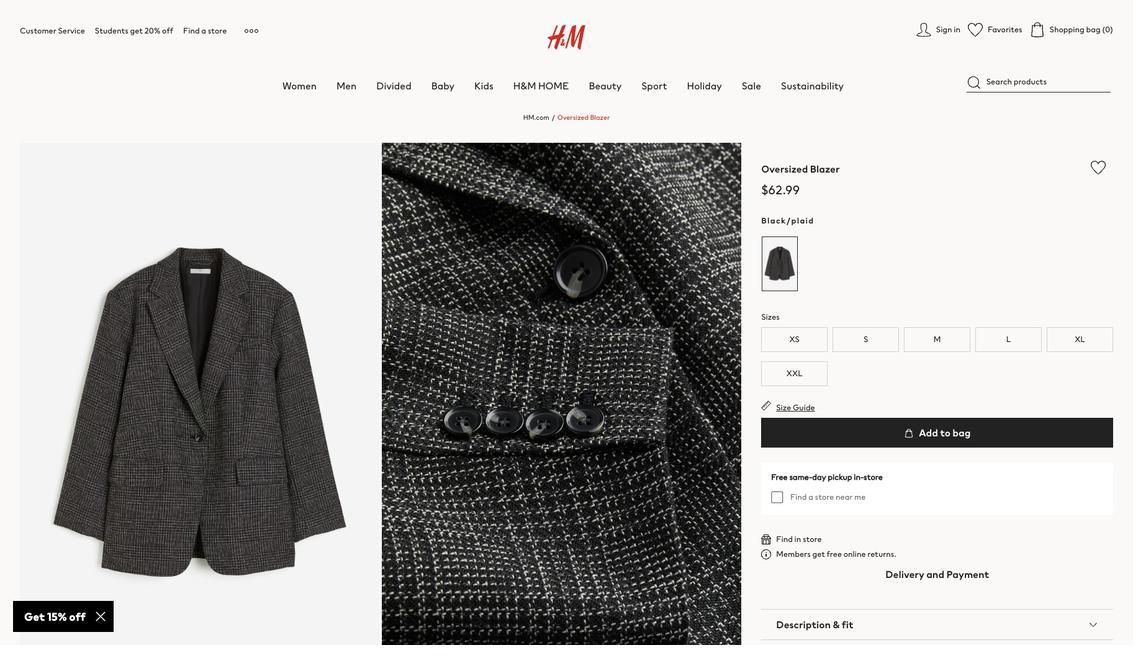 Task type: describe. For each thing, give the bounding box(es) containing it.
sustainability link
[[782, 78, 844, 93]]

pickup
[[828, 471, 853, 483]]

hm.com
[[524, 112, 550, 122]]

customer
[[20, 25, 56, 37]]

baby
[[432, 78, 455, 93]]

find a store link
[[183, 25, 227, 37]]

divided link
[[377, 78, 412, 93]]

bag inside button
[[953, 426, 971, 440]]

students get 20% off link
[[95, 25, 173, 37]]

header.primary.navigation element
[[20, 10, 1134, 93]]

store for find a store
[[208, 25, 227, 37]]

blazer inside oversized blazer $62.99
[[810, 162, 840, 176]]

add
[[919, 426, 939, 440]]

store for find in store
[[803, 534, 822, 545]]

beauty link
[[589, 78, 622, 93]]

0 vertical spatial oversized
[[558, 112, 589, 122]]

sign
[[937, 24, 953, 35]]

find for find a store near me
[[791, 491, 807, 503]]

in for find
[[795, 534, 802, 545]]

xl
[[1075, 334, 1086, 345]]

20%
[[145, 25, 161, 37]]

store up the me
[[864, 471, 883, 483]]

shopping bag (0)
[[1050, 24, 1114, 35]]

get for students
[[130, 25, 143, 37]]

find in store
[[777, 534, 822, 545]]

shopping
[[1050, 24, 1085, 35]]

holiday
[[687, 78, 722, 93]]

women
[[283, 78, 317, 93]]

a for find a store
[[201, 25, 206, 37]]

sport
[[642, 78, 668, 93]]

store for find a store near me
[[815, 491, 834, 503]]

delivery and payment
[[886, 567, 990, 582]]

$62.99
[[762, 181, 800, 199]]

sport link
[[642, 78, 668, 93]]

hm.com / oversized blazer
[[524, 112, 610, 122]]

students
[[95, 25, 129, 37]]

sign in
[[937, 24, 961, 35]]

h&m home link
[[514, 78, 569, 93]]

to
[[941, 426, 951, 440]]

size guide
[[777, 402, 815, 414]]

oversized blazer - black/plaid - ladies | h&m us image
[[20, 143, 380, 645]]

payment
[[947, 567, 990, 582]]

h&m home
[[514, 78, 569, 93]]

sale link
[[742, 78, 762, 93]]

(0)
[[1103, 24, 1114, 35]]

same-
[[790, 471, 813, 483]]

men link
[[337, 78, 357, 93]]

and
[[927, 567, 945, 582]]

black/plaid image
[[762, 236, 799, 292]]

me
[[855, 491, 866, 503]]

size guide button
[[762, 401, 815, 414]]

add to bag
[[917, 426, 971, 440]]

size
[[777, 402, 792, 414]]

shopping bag (0) link
[[1030, 22, 1114, 37]]

delivery and payment button
[[762, 560, 1114, 590]]

customer service link
[[20, 25, 85, 37]]

$62.99 main content
[[0, 103, 1134, 645]]

oversized blazer $62.99
[[762, 162, 840, 199]]



Task type: vqa. For each thing, say whether or not it's contained in the screenshot.
the bottommost the get
yes



Task type: locate. For each thing, give the bounding box(es) containing it.
description & fit button
[[762, 610, 1114, 640]]

oversized up $62.99
[[762, 162, 808, 176]]

in for sign
[[954, 24, 961, 35]]

get inside $62.99 main content
[[813, 549, 826, 560]]

find for find a store
[[183, 25, 200, 37]]

a for find a store near me
[[809, 491, 814, 503]]

in-
[[854, 471, 864, 483]]

find a store
[[183, 25, 227, 37]]

find for find in store
[[777, 534, 793, 545]]

beauty
[[589, 78, 622, 93]]

1 vertical spatial find
[[791, 491, 807, 503]]

m
[[934, 334, 941, 345]]

free
[[772, 471, 788, 483]]

baby link
[[432, 78, 455, 93]]

day
[[813, 471, 827, 483]]

&
[[833, 617, 840, 632]]

0 horizontal spatial oversized
[[558, 112, 589, 122]]

guide
[[793, 402, 815, 414]]

find inside header.primary.navigation element
[[183, 25, 200, 37]]

in right sign
[[954, 24, 961, 35]]

hm.com link
[[524, 112, 550, 122]]

get
[[130, 25, 143, 37], [813, 549, 826, 560]]

l
[[1007, 334, 1012, 345]]

store inside header.primary.navigation element
[[208, 25, 227, 37]]

online
[[844, 549, 866, 560]]

men
[[337, 78, 357, 93]]

1 horizontal spatial a
[[809, 491, 814, 503]]

find down same-
[[791, 491, 807, 503]]

1 vertical spatial oversized
[[762, 162, 808, 176]]

get for members
[[813, 549, 826, 560]]

None radio
[[762, 236, 799, 292]]

women link
[[283, 78, 317, 93]]

favorites link
[[968, 22, 1023, 37]]

0 horizontal spatial bag
[[953, 426, 971, 440]]

get left free
[[813, 549, 826, 560]]

0 vertical spatial a
[[201, 25, 206, 37]]

kids
[[475, 78, 494, 93]]

kids link
[[475, 78, 494, 93]]

customer service
[[20, 25, 85, 37]]

in
[[954, 24, 961, 35], [795, 534, 802, 545]]

add to bag button
[[762, 418, 1114, 448]]

1 horizontal spatial blazer
[[810, 162, 840, 176]]

xs
[[790, 334, 800, 345]]

1 vertical spatial get
[[813, 549, 826, 560]]

service
[[58, 25, 85, 37]]

black/plaid
[[762, 215, 815, 227]]

sustainability
[[782, 78, 844, 93]]

off
[[162, 25, 173, 37]]

sizes
[[762, 311, 780, 323]]

divided
[[377, 78, 412, 93]]

delivery
[[886, 567, 925, 582]]

description
[[777, 617, 831, 632]]

0 vertical spatial get
[[130, 25, 143, 37]]

find up members
[[777, 534, 793, 545]]

none radio inside $62.99 main content
[[762, 236, 799, 292]]

in up members
[[795, 534, 802, 545]]

store
[[208, 25, 227, 37], [864, 471, 883, 483], [815, 491, 834, 503], [803, 534, 822, 545]]

oversized inside oversized blazer $62.99
[[762, 162, 808, 176]]

oversized
[[558, 112, 589, 122], [762, 162, 808, 176]]

sale
[[742, 78, 762, 93]]

2 vertical spatial find
[[777, 534, 793, 545]]

find right off
[[183, 25, 200, 37]]

0 horizontal spatial in
[[795, 534, 802, 545]]

get inside header.primary.navigation element
[[130, 25, 143, 37]]

h&m
[[514, 78, 537, 93]]

0 vertical spatial in
[[954, 24, 961, 35]]

free
[[827, 549, 842, 560]]

sign in button
[[917, 22, 961, 37]]

0 vertical spatial bag
[[1087, 24, 1101, 35]]

near
[[836, 491, 853, 503]]

0 horizontal spatial get
[[130, 25, 143, 37]]

1 vertical spatial bag
[[953, 426, 971, 440]]

0 vertical spatial find
[[183, 25, 200, 37]]

0 vertical spatial blazer
[[590, 112, 610, 122]]

oversized right /
[[558, 112, 589, 122]]

1 vertical spatial blazer
[[810, 162, 840, 176]]

store up members
[[803, 534, 822, 545]]

0 horizontal spatial blazer
[[590, 112, 610, 122]]

1 vertical spatial a
[[809, 491, 814, 503]]

members
[[777, 549, 811, 560]]

0 horizontal spatial a
[[201, 25, 206, 37]]

find
[[183, 25, 200, 37], [791, 491, 807, 503], [777, 534, 793, 545]]

members get free online returns.
[[777, 549, 897, 560]]

oversized blazer link
[[558, 112, 610, 122]]

get left 20%
[[130, 25, 143, 37]]

description & fit
[[777, 617, 854, 632]]

favorites
[[988, 24, 1023, 35]]

1 horizontal spatial in
[[954, 24, 961, 35]]

home
[[539, 78, 569, 93]]

1 vertical spatial in
[[795, 534, 802, 545]]

students get 20% off
[[95, 25, 173, 37]]

returns.
[[868, 549, 897, 560]]

oversized blazer - black/plaid - ladies | h&m us 2 image
[[382, 143, 742, 645]]

in inside $62.99 main content
[[795, 534, 802, 545]]

1 horizontal spatial bag
[[1087, 24, 1101, 35]]

h&m image
[[548, 25, 586, 50]]

bag right to
[[953, 426, 971, 440]]

bag inside header.primary.navigation element
[[1087, 24, 1101, 35]]

in inside button
[[954, 24, 961, 35]]

Search products search field
[[967, 72, 1111, 93]]

bag
[[1087, 24, 1101, 35], [953, 426, 971, 440]]

fit
[[842, 617, 854, 632]]

store left the near
[[815, 491, 834, 503]]

a right off
[[201, 25, 206, 37]]

holiday link
[[687, 78, 722, 93]]

a
[[201, 25, 206, 37], [809, 491, 814, 503]]

bag left (0)
[[1087, 24, 1101, 35]]

1 horizontal spatial oversized
[[762, 162, 808, 176]]

free same-day pickup in-store
[[772, 471, 883, 483]]

blazer
[[590, 112, 610, 122], [810, 162, 840, 176]]

a down day
[[809, 491, 814, 503]]

a inside $62.99 main content
[[809, 491, 814, 503]]

/
[[552, 112, 555, 122]]

1 horizontal spatial get
[[813, 549, 826, 560]]

xxl
[[787, 368, 803, 380]]

store right off
[[208, 25, 227, 37]]

find in store button
[[762, 534, 822, 545]]

find a store near me
[[791, 491, 866, 503]]

s
[[864, 334, 869, 345]]



